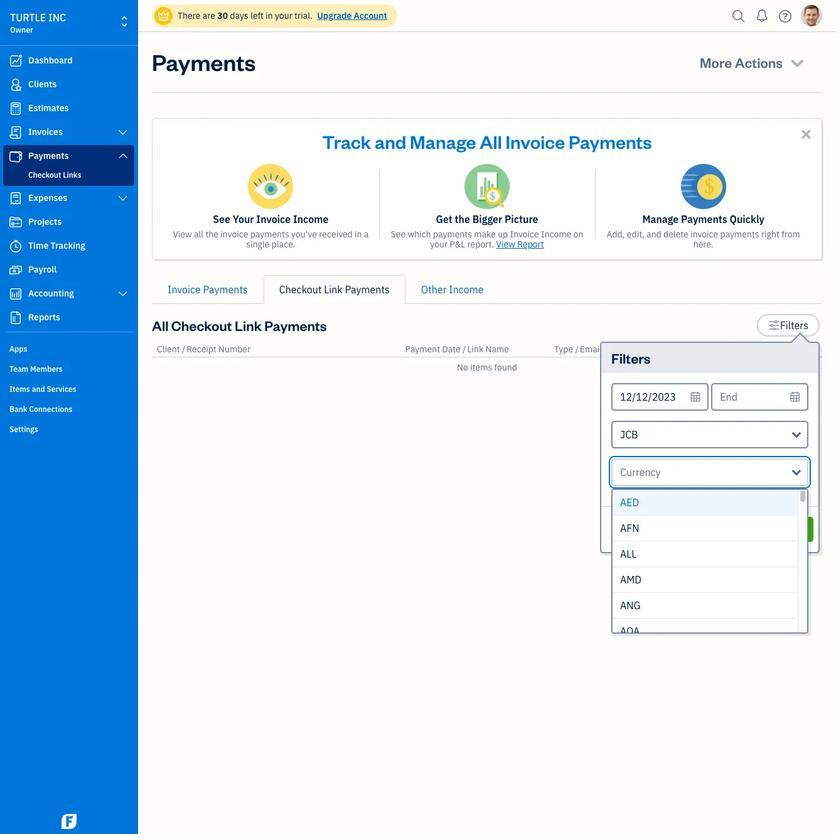 Task type: locate. For each thing, give the bounding box(es) containing it.
and inside manage payments quickly add, edit, and delete invoice payments right from here.
[[647, 229, 662, 240]]

2 horizontal spatial income
[[541, 229, 572, 240]]

type
[[555, 344, 574, 355]]

payroll
[[28, 264, 57, 275]]

checkout
[[28, 170, 61, 180], [279, 283, 322, 296], [171, 317, 232, 334]]

your left "trial."
[[275, 10, 293, 21]]

1 vertical spatial the
[[206, 229, 219, 240]]

in inside see your invoice income view all the invoice payments you've received in a single place.
[[355, 229, 362, 240]]

report.
[[468, 239, 494, 250]]

apps
[[9, 344, 27, 354]]

2 / from the left
[[463, 344, 466, 355]]

income inside the see which payments make up invoice income on your p&l report.
[[541, 229, 572, 240]]

invoice down your
[[221, 229, 248, 240]]

all up get the bigger picture
[[480, 129, 502, 153]]

see for your
[[213, 213, 230, 225]]

1 vertical spatial chevron large down image
[[117, 151, 129, 161]]

1 vertical spatial income
[[541, 229, 572, 240]]

chevron large down image inside 'expenses' link
[[117, 193, 129, 204]]

payments down quickly
[[721, 229, 760, 240]]

1 horizontal spatial income
[[449, 283, 484, 296]]

invoice right the delete
[[691, 229, 719, 240]]

chevron large down image up payments link
[[117, 128, 129, 138]]

in left a
[[355, 229, 362, 240]]

invoice
[[221, 229, 248, 240], [691, 229, 719, 240]]

chevron large down image
[[117, 128, 129, 138], [117, 151, 129, 161], [117, 193, 129, 204]]

settings
[[9, 425, 38, 434]]

see inside see your invoice income view all the invoice payments you've received in a single place.
[[213, 213, 230, 225]]

money image
[[8, 264, 23, 276]]

0 vertical spatial in
[[266, 10, 273, 21]]

0 horizontal spatial your
[[275, 10, 293, 21]]

/ for amount
[[788, 344, 791, 355]]

track
[[323, 129, 371, 153]]

/
[[182, 344, 185, 355], [463, 344, 466, 355], [576, 344, 579, 355], [788, 344, 791, 355]]

are
[[203, 10, 215, 21]]

2 vertical spatial chevron large down image
[[117, 193, 129, 204]]

1 horizontal spatial and
[[375, 129, 407, 153]]

view left all
[[173, 229, 192, 240]]

and inside main element
[[32, 384, 45, 394]]

owner
[[10, 25, 33, 35]]

link
[[324, 283, 343, 296], [235, 317, 262, 334], [468, 344, 484, 355]]

/ left 'status'
[[788, 344, 791, 355]]

members
[[30, 364, 63, 374]]

checkout up the expenses
[[28, 170, 61, 180]]

2 vertical spatial and
[[32, 384, 45, 394]]

1 horizontal spatial payments
[[433, 229, 472, 240]]

0 horizontal spatial checkout
[[28, 170, 61, 180]]

type / email
[[555, 344, 602, 355]]

payment image
[[8, 150, 23, 163]]

view report
[[497, 239, 544, 250]]

items and services
[[9, 384, 76, 394]]

items and services link
[[3, 379, 134, 398]]

see your invoice income view all the invoice payments you've received in a single place.
[[173, 213, 369, 250]]

payments inside manage payments quickly add, edit, and delete invoice payments right from here.
[[682, 213, 728, 225]]

all
[[480, 129, 502, 153], [152, 317, 169, 334]]

your inside the see which payments make up invoice income on your p&l report.
[[430, 239, 448, 250]]

2 horizontal spatial checkout
[[279, 283, 322, 296]]

link up number
[[235, 317, 262, 334]]

items
[[471, 362, 493, 373]]

status
[[793, 344, 818, 355]]

view
[[173, 229, 192, 240], [497, 239, 516, 250]]

other income link
[[406, 275, 500, 304]]

checkout down place.
[[279, 283, 322, 296]]

chevron large down image inside payments link
[[117, 151, 129, 161]]

invoice inside the see which payments make up invoice income on your p&l report.
[[510, 229, 539, 240]]

1 vertical spatial all
[[152, 317, 169, 334]]

/ right client at the top left
[[182, 344, 185, 355]]

1 vertical spatial link
[[235, 317, 262, 334]]

0 vertical spatial manage
[[410, 129, 476, 153]]

filters up 'amount / status'
[[781, 319, 809, 332]]

payments down get on the top of the page
[[433, 229, 472, 240]]

see your invoice income image
[[248, 164, 294, 209]]

up
[[498, 229, 508, 240]]

1 horizontal spatial in
[[355, 229, 362, 240]]

checkout inside checkout link payments link
[[279, 283, 322, 296]]

expenses
[[28, 192, 67, 204]]

list box
[[613, 490, 808, 644]]

4 / from the left
[[788, 344, 791, 355]]

payments inside manage payments quickly add, edit, and delete invoice payments right from here.
[[721, 229, 760, 240]]

your
[[275, 10, 293, 21], [430, 239, 448, 250]]

1 invoice from the left
[[221, 229, 248, 240]]

aoa option
[[613, 619, 798, 644]]

checkout up the receipt
[[171, 317, 232, 334]]

1 horizontal spatial your
[[430, 239, 448, 250]]

checkout link payments link
[[264, 275, 406, 304]]

0 horizontal spatial link
[[235, 317, 262, 334]]

1 horizontal spatial see
[[391, 229, 406, 240]]

1 vertical spatial in
[[355, 229, 362, 240]]

0 horizontal spatial all
[[152, 317, 169, 334]]

time tracking link
[[3, 235, 134, 258]]

and right track
[[375, 129, 407, 153]]

0 vertical spatial chevron large down image
[[117, 128, 129, 138]]

0 horizontal spatial invoice
[[221, 229, 248, 240]]

3 chevron large down image from the top
[[117, 193, 129, 204]]

0 vertical spatial see
[[213, 213, 230, 225]]

0 horizontal spatial the
[[206, 229, 219, 240]]

1 vertical spatial and
[[647, 229, 662, 240]]

3 / from the left
[[576, 344, 579, 355]]

invoice payments link
[[152, 275, 264, 304]]

the right all
[[206, 229, 219, 240]]

see left which
[[391, 229, 406, 240]]

close image
[[800, 127, 814, 141]]

1 vertical spatial checkout
[[279, 283, 322, 296]]

1 vertical spatial your
[[430, 239, 448, 250]]

2 vertical spatial link
[[468, 344, 484, 355]]

Currency field
[[612, 459, 809, 486]]

bank connections
[[9, 405, 72, 414]]

dashboard link
[[3, 50, 134, 72]]

the right get on the top of the page
[[455, 213, 470, 225]]

view inside see your invoice income view all the invoice payments you've received in a single place.
[[173, 229, 192, 240]]

other income
[[421, 283, 484, 296]]

0 horizontal spatial payments
[[250, 229, 289, 240]]

income left the on
[[541, 229, 572, 240]]

1 chevron large down image from the top
[[117, 128, 129, 138]]

apps link
[[3, 339, 134, 358]]

0 horizontal spatial see
[[213, 213, 230, 225]]

1 vertical spatial manage
[[643, 213, 679, 225]]

payments
[[152, 47, 256, 77], [569, 129, 652, 153], [28, 150, 69, 161], [682, 213, 728, 225], [203, 283, 248, 296], [345, 283, 390, 296], [265, 317, 327, 334]]

0 vertical spatial all
[[480, 129, 502, 153]]

view right make
[[497, 239, 516, 250]]

2 payments from the left
[[433, 229, 472, 240]]

see
[[213, 213, 230, 225], [391, 229, 406, 240]]

your
[[233, 213, 254, 225]]

here.
[[694, 239, 714, 250]]

0 vertical spatial checkout
[[28, 170, 61, 180]]

0 vertical spatial and
[[375, 129, 407, 153]]

and for manage
[[375, 129, 407, 153]]

and right items
[[32, 384, 45, 394]]

client image
[[8, 79, 23, 91]]

1 horizontal spatial view
[[497, 239, 516, 250]]

add,
[[607, 229, 625, 240]]

right
[[762, 229, 780, 240]]

payments inside main element
[[28, 150, 69, 161]]

invoice inside manage payments quickly add, edit, and delete invoice payments right from here.
[[691, 229, 719, 240]]

estimates
[[28, 102, 69, 114]]

1 / from the left
[[182, 344, 185, 355]]

p&l
[[450, 239, 466, 250]]

income up you've
[[293, 213, 329, 225]]

make
[[474, 229, 496, 240]]

checkout inside main element
[[28, 170, 61, 180]]

tracking
[[51, 240, 85, 251]]

invoice
[[506, 129, 565, 153], [256, 213, 291, 225], [510, 229, 539, 240], [168, 283, 201, 296]]

projects link
[[3, 211, 134, 234]]

ang
[[621, 599, 641, 612]]

0 vertical spatial link
[[324, 283, 343, 296]]

see inside the see which payments make up invoice income on your p&l report.
[[391, 229, 406, 240]]

income right other
[[449, 283, 484, 296]]

0 horizontal spatial in
[[266, 10, 273, 21]]

date
[[442, 344, 461, 355]]

/ right date
[[463, 344, 466, 355]]

quickly
[[730, 213, 765, 225]]

chevron large down image down the checkout links link
[[117, 193, 129, 204]]

1 horizontal spatial checkout
[[171, 317, 232, 334]]

other
[[421, 283, 447, 296]]

payments
[[250, 229, 289, 240], [433, 229, 472, 240], [721, 229, 760, 240]]

on
[[574, 229, 584, 240]]

JCB field
[[612, 421, 809, 448]]

0 horizontal spatial view
[[173, 229, 192, 240]]

0 vertical spatial filters
[[781, 319, 809, 332]]

name
[[486, 344, 509, 355]]

0 horizontal spatial income
[[293, 213, 329, 225]]

services
[[47, 384, 76, 394]]

/ right type
[[576, 344, 579, 355]]

more actions
[[700, 53, 783, 71]]

filters right email
[[612, 349, 651, 367]]

1 horizontal spatial filters
[[781, 319, 809, 332]]

chevrondown image
[[789, 53, 806, 71]]

in right left
[[266, 10, 273, 21]]

go to help image
[[776, 7, 796, 25]]

0 horizontal spatial and
[[32, 384, 45, 394]]

team
[[9, 364, 28, 374]]

invoice inside see your invoice income view all the invoice payments you've received in a single place.
[[221, 229, 248, 240]]

invoice for payments
[[691, 229, 719, 240]]

and right "edit,"
[[647, 229, 662, 240]]

1 horizontal spatial all
[[480, 129, 502, 153]]

0 horizontal spatial manage
[[410, 129, 476, 153]]

link down received
[[324, 283, 343, 296]]

amd option
[[613, 567, 798, 593]]

see left your
[[213, 213, 230, 225]]

in
[[266, 10, 273, 21], [355, 229, 362, 240]]

Start date in MM/DD/YYYY format text field
[[612, 383, 709, 411]]

all up client at the top left
[[152, 317, 169, 334]]

afn option
[[613, 516, 798, 541]]

track and manage all invoice payments
[[323, 129, 652, 153]]

2 horizontal spatial link
[[468, 344, 484, 355]]

link up the items
[[468, 344, 484, 355]]

chevron large down image up the checkout links link
[[117, 151, 129, 161]]

0 vertical spatial income
[[293, 213, 329, 225]]

currency
[[621, 466, 661, 479]]

main element
[[0, 0, 170, 834]]

2 invoice from the left
[[691, 229, 719, 240]]

get
[[436, 213, 453, 225]]

2 chevron large down image from the top
[[117, 151, 129, 161]]

receipt
[[187, 344, 217, 355]]

1 horizontal spatial manage
[[643, 213, 679, 225]]

timer image
[[8, 240, 23, 253]]

0 horizontal spatial filters
[[612, 349, 651, 367]]

2 horizontal spatial payments
[[721, 229, 760, 240]]

found
[[495, 362, 517, 373]]

1 horizontal spatial invoice
[[691, 229, 719, 240]]

1 horizontal spatial the
[[455, 213, 470, 225]]

payments inside see your invoice income view all the invoice payments you've received in a single place.
[[250, 229, 289, 240]]

aed option
[[613, 490, 798, 516]]

payments down your
[[250, 229, 289, 240]]

3 payments from the left
[[721, 229, 760, 240]]

1 payments from the left
[[250, 229, 289, 240]]

0 vertical spatial your
[[275, 10, 293, 21]]

notifications image
[[752, 3, 773, 28]]

2 horizontal spatial and
[[647, 229, 662, 240]]

client / receipt number
[[157, 344, 251, 355]]

payment date button
[[405, 344, 461, 355]]

your left p&l
[[430, 239, 448, 250]]

clients link
[[3, 73, 134, 96]]

1 vertical spatial see
[[391, 229, 406, 240]]

manage
[[410, 129, 476, 153], [643, 213, 679, 225]]



Task type: vqa. For each thing, say whether or not it's contained in the screenshot.
the Ruby
no



Task type: describe. For each thing, give the bounding box(es) containing it.
invoices
[[28, 126, 63, 138]]

0 vertical spatial the
[[455, 213, 470, 225]]

email
[[580, 344, 602, 355]]

aoa
[[621, 625, 640, 638]]

afn
[[621, 522, 640, 535]]

crown image
[[157, 9, 170, 22]]

turtle
[[10, 11, 46, 24]]

manage payments quickly add, edit, and delete invoice payments right from here.
[[607, 213, 801, 250]]

freshbooks image
[[59, 814, 79, 829]]

all checkout link payments
[[152, 317, 327, 334]]

payment
[[405, 344, 440, 355]]

the inside see your invoice income view all the invoice payments you've received in a single place.
[[206, 229, 219, 240]]

client
[[157, 344, 180, 355]]

End date in MM/DD/YYYY format text field
[[712, 383, 809, 411]]

edit,
[[627, 229, 645, 240]]

payroll link
[[3, 259, 134, 281]]

income inside see your invoice income view all the invoice payments you've received in a single place.
[[293, 213, 329, 225]]

a
[[364, 229, 369, 240]]

manage inside manage payments quickly add, edit, and delete invoice payments right from here.
[[643, 213, 679, 225]]

project image
[[8, 216, 23, 229]]

chevron large down image for expenses
[[117, 193, 129, 204]]

more actions button
[[689, 47, 818, 77]]

jcb
[[621, 428, 639, 441]]

all
[[194, 229, 204, 240]]

amount button
[[755, 344, 786, 355]]

upgrade account link
[[315, 10, 387, 21]]

projects
[[28, 216, 62, 227]]

turtle inc owner
[[10, 11, 66, 35]]

chevron large down image for invoices
[[117, 128, 129, 138]]

invoices link
[[3, 121, 134, 144]]

place.
[[272, 239, 295, 250]]

1 vertical spatial filters
[[612, 349, 651, 367]]

days
[[230, 10, 249, 21]]

team members
[[9, 364, 63, 374]]

settings image
[[769, 318, 781, 333]]

/ for client
[[182, 344, 185, 355]]

and for services
[[32, 384, 45, 394]]

dashboard
[[28, 55, 73, 66]]

checkout links link
[[6, 168, 132, 183]]

payments for income
[[250, 229, 289, 240]]

get the bigger picture
[[436, 213, 539, 225]]

number
[[219, 344, 251, 355]]

no
[[457, 362, 468, 373]]

single
[[246, 239, 270, 250]]

list box containing aed
[[613, 490, 808, 644]]

checkout for checkout link payments
[[279, 283, 322, 296]]

2 vertical spatial income
[[449, 283, 484, 296]]

expense image
[[8, 192, 23, 205]]

team members link
[[3, 359, 134, 378]]

picture
[[505, 213, 539, 225]]

checkout link payments
[[279, 283, 390, 296]]

all
[[621, 548, 637, 560]]

estimate image
[[8, 102, 23, 115]]

2 vertical spatial checkout
[[171, 317, 232, 334]]

links
[[63, 170, 81, 180]]

search image
[[729, 7, 749, 25]]

estimates link
[[3, 97, 134, 120]]

received
[[319, 229, 353, 240]]

dashboard image
[[8, 55, 23, 67]]

checkout for checkout links
[[28, 170, 61, 180]]

accounting
[[28, 288, 74, 299]]

invoice inside see your invoice income view all the invoice payments you've received in a single place.
[[256, 213, 291, 225]]

delete
[[664, 229, 689, 240]]

get the bigger picture image
[[465, 164, 510, 209]]

inc
[[48, 11, 66, 24]]

amd
[[621, 573, 642, 586]]

which
[[408, 229, 431, 240]]

payments inside the see which payments make up invoice income on your p&l report.
[[433, 229, 472, 240]]

amount
[[755, 344, 786, 355]]

/ for type
[[576, 344, 579, 355]]

connections
[[29, 405, 72, 414]]

filters inside dropdown button
[[781, 319, 809, 332]]

ang option
[[613, 593, 798, 619]]

accounting link
[[3, 283, 134, 305]]

items
[[9, 384, 30, 394]]

actions
[[735, 53, 783, 71]]

there
[[178, 10, 201, 21]]

left
[[251, 10, 264, 21]]

chevron large down image for payments
[[117, 151, 129, 161]]

manage payments quickly image
[[681, 164, 727, 209]]

see which payments make up invoice income on your p&l report.
[[391, 229, 584, 250]]

invoice for your
[[221, 229, 248, 240]]

invoice image
[[8, 126, 23, 139]]

filters button
[[758, 314, 820, 337]]

report image
[[8, 312, 23, 324]]

bigger
[[473, 213, 503, 225]]

aed
[[621, 496, 640, 509]]

invoice payments
[[168, 283, 248, 296]]

see for which
[[391, 229, 406, 240]]

reports link
[[3, 307, 134, 329]]

settings link
[[3, 420, 134, 438]]

bank
[[9, 405, 27, 414]]

chevron large down image
[[117, 289, 129, 299]]

30
[[217, 10, 228, 21]]

payments for add,
[[721, 229, 760, 240]]

bank connections link
[[3, 399, 134, 418]]

amount / status
[[755, 344, 818, 355]]

from
[[782, 229, 801, 240]]

all option
[[613, 541, 798, 567]]

expenses link
[[3, 187, 134, 210]]

checkout links
[[28, 170, 81, 180]]

1 horizontal spatial link
[[324, 283, 343, 296]]

there are 30 days left in your trial. upgrade account
[[178, 10, 387, 21]]

clients
[[28, 79, 57, 90]]

chart image
[[8, 288, 23, 300]]

trial.
[[295, 10, 313, 21]]

more
[[700, 53, 733, 71]]

time
[[28, 240, 49, 251]]

report
[[518, 239, 544, 250]]



